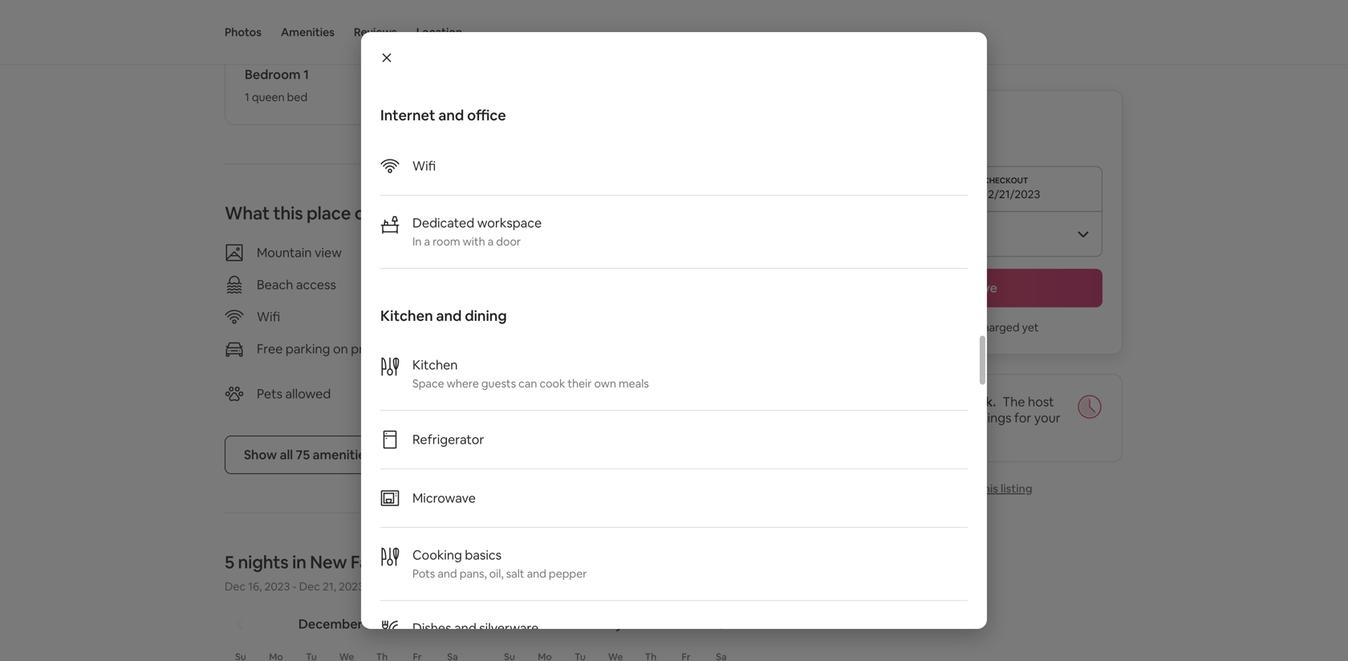 Task type: locate. For each thing, give the bounding box(es) containing it.
dec right -
[[299, 579, 320, 594]]

cooking
[[412, 547, 462, 563]]

kitchen up space on the left of page
[[412, 357, 458, 373]]

0 horizontal spatial a
[[424, 234, 430, 249]]

the
[[1003, 394, 1025, 410]]

list containing kitchen
[[380, 338, 968, 661]]

list for kitchen and dining
[[380, 338, 968, 661]]

silverware
[[479, 620, 539, 636]]

0 horizontal spatial wifi
[[257, 308, 280, 325]]

won't
[[929, 320, 958, 335]]

this
[[273, 202, 303, 225], [979, 482, 998, 496]]

1 horizontal spatial 1
[[303, 66, 309, 83]]

-
[[293, 579, 297, 594]]

premises
[[351, 341, 404, 357]]

basics
[[465, 547, 502, 563]]

1 horizontal spatial a
[[488, 234, 494, 249]]

reviews button
[[354, 0, 397, 64]]

on right 'own'
[[630, 386, 645, 402]]

soon.
[[880, 426, 912, 442]]

photos button
[[225, 0, 262, 64]]

january
[[574, 616, 623, 632]]

2 horizontal spatial 2023
[[365, 616, 395, 632]]

0 horizontal spatial 2023
[[264, 579, 290, 594]]

2023 inside calendar application
[[365, 616, 395, 632]]

1 vertical spatial list
[[380, 338, 968, 661]]

list
[[380, 137, 968, 269], [380, 338, 968, 661]]

guests
[[481, 376, 516, 391]]

dishes
[[412, 620, 451, 636]]

list for internet and office
[[380, 137, 968, 269]]

all
[[280, 447, 293, 463]]

for
[[1014, 410, 1032, 426]]

1 vertical spatial this
[[979, 482, 998, 496]]

show
[[244, 447, 277, 463]]

beach
[[257, 276, 293, 293]]

in
[[412, 234, 422, 249]]

dec left 16,
[[225, 579, 246, 594]]

0 vertical spatial on
[[333, 341, 348, 357]]

free parking on premises
[[257, 341, 404, 357]]

can
[[519, 376, 537, 391]]

0 vertical spatial wifi
[[412, 158, 436, 174]]

salt
[[506, 567, 524, 581]]

2023
[[264, 579, 290, 594], [339, 579, 364, 594], [365, 616, 395, 632]]

on
[[333, 341, 348, 357], [630, 386, 645, 402]]

kitchen up premises
[[380, 307, 433, 325]]

room
[[433, 234, 460, 249]]

1 horizontal spatial wifi
[[412, 158, 436, 174]]

and for internet
[[438, 106, 464, 125]]

and for dishes
[[454, 620, 477, 636]]

report
[[940, 482, 976, 496]]

2024
[[625, 616, 655, 632]]

1 left queen
[[245, 90, 249, 104]]

left
[[922, 394, 943, 410]]

and left dining
[[436, 307, 462, 325]]

1 vertical spatial kitchen
[[412, 357, 458, 373]]

1 vertical spatial on
[[630, 386, 645, 402]]

0 horizontal spatial this
[[273, 202, 303, 225]]

dec
[[225, 579, 246, 594], [299, 579, 320, 594]]

1 up bed on the top
[[303, 66, 309, 83]]

0 horizontal spatial dec
[[225, 579, 246, 594]]

8
[[875, 394, 882, 410]]

2023 right the december
[[365, 616, 395, 632]]

and
[[438, 106, 464, 125], [436, 307, 462, 325], [438, 567, 457, 581], [527, 567, 546, 581], [454, 620, 477, 636]]

2023 right "21,"
[[339, 579, 364, 594]]

pets allowed
[[257, 386, 331, 402]]

be
[[961, 320, 974, 335]]

dining
[[465, 307, 507, 325]]

dedicated
[[412, 215, 474, 231]]

and left 'office' on the left top of the page
[[438, 106, 464, 125]]

calendar application
[[205, 599, 1288, 661]]

dishes and silverware
[[412, 620, 539, 636]]

this for place
[[273, 202, 303, 225]]

a right with
[[488, 234, 494, 249]]

mountain
[[257, 244, 312, 261]]

2023 left -
[[264, 579, 290, 594]]

1 horizontal spatial this
[[979, 482, 998, 496]]

bed
[[287, 90, 308, 104]]

2 a from the left
[[488, 234, 494, 249]]

kitchen
[[380, 307, 433, 325], [412, 357, 458, 373]]

1 list from the top
[[380, 137, 968, 269]]

pepper
[[549, 567, 587, 581]]

where
[[447, 376, 479, 391]]

on right parking
[[333, 341, 348, 357]]

0 horizontal spatial on
[[333, 341, 348, 357]]

this up mountain
[[273, 202, 303, 225]]

what
[[225, 202, 270, 225]]

space
[[412, 376, 444, 391]]

1 vertical spatial 1
[[245, 90, 249, 104]]

offers
[[355, 202, 404, 225]]

and down cooking
[[438, 567, 457, 581]]

oil,
[[489, 567, 504, 581]]

2 list from the top
[[380, 338, 968, 661]]

fairfield
[[351, 551, 416, 574]]

meals
[[619, 376, 649, 391]]

75
[[296, 447, 310, 463]]

1 horizontal spatial dec
[[299, 579, 320, 594]]

amenities
[[281, 25, 335, 39]]

0 vertical spatial this
[[273, 202, 303, 225]]

0 vertical spatial kitchen
[[380, 307, 433, 325]]

1 vertical spatial wifi
[[257, 308, 280, 325]]

the host will stop accepting bookings for your dates soon.
[[844, 394, 1061, 442]]

amenities
[[313, 447, 372, 463]]

kitchen for and
[[380, 307, 433, 325]]

accepting
[[895, 410, 954, 426]]

a right in
[[424, 234, 430, 249]]

cook
[[540, 376, 565, 391]]

this left "listing"
[[979, 482, 998, 496]]

yet
[[1022, 320, 1039, 335]]

will
[[844, 410, 863, 426]]

0 vertical spatial list
[[380, 137, 968, 269]]

and right "dishes"
[[454, 620, 477, 636]]

on for cameras
[[630, 386, 645, 402]]

5 nights in new fairfield dec 16, 2023 - dec 21, 2023
[[225, 551, 416, 594]]

wifi up "free"
[[257, 308, 280, 325]]

a
[[424, 234, 430, 249], [488, 234, 494, 249]]

listing
[[1001, 482, 1033, 496]]

list containing wifi
[[380, 137, 968, 269]]

queen
[[252, 90, 285, 104]]

parking
[[286, 341, 330, 357]]

kitchen inside kitchen space where guests can cook their own meals
[[412, 357, 458, 373]]

1 horizontal spatial on
[[630, 386, 645, 402]]

wifi down internet
[[412, 158, 436, 174]]

5
[[225, 551, 234, 574]]

wifi
[[412, 158, 436, 174], [257, 308, 280, 325]]

december
[[298, 616, 363, 632]]

0 horizontal spatial 1
[[245, 90, 249, 104]]



Task type: vqa. For each thing, say whether or not it's contained in the screenshot.
the middle "2"
no



Task type: describe. For each thing, give the bounding box(es) containing it.
bedroom 1 1 queen bed
[[245, 66, 309, 104]]

what this place offers
[[225, 202, 404, 225]]

in
[[292, 551, 306, 574]]

january 2024
[[574, 616, 655, 632]]

only 8 hours left to book.
[[844, 394, 996, 410]]

bedroom
[[245, 66, 301, 83]]

dedicated workspace in a room with a door
[[412, 215, 542, 249]]

their
[[568, 376, 592, 391]]

security cameras on property
[[525, 386, 700, 402]]

mountain view
[[257, 244, 342, 261]]

internet
[[380, 106, 435, 125]]

what this place offers dialog
[[361, 32, 987, 661]]

0 vertical spatial 1
[[303, 66, 309, 83]]

nights
[[238, 551, 289, 574]]

1 a from the left
[[424, 234, 430, 249]]

december 2023
[[298, 616, 395, 632]]

free
[[257, 341, 283, 357]]

property
[[648, 386, 700, 402]]

report this listing button
[[914, 482, 1033, 496]]

cameras
[[577, 386, 627, 402]]

with
[[463, 234, 485, 249]]

report this listing
[[940, 482, 1033, 496]]

book.
[[962, 394, 996, 410]]

own
[[594, 376, 616, 391]]

security
[[525, 386, 574, 402]]

kitchen space where guests can cook their own meals
[[412, 357, 649, 391]]

view
[[315, 244, 342, 261]]

12/21/2023
[[983, 187, 1040, 201]]

pots
[[412, 567, 435, 581]]

you
[[908, 320, 927, 335]]

to
[[946, 394, 959, 410]]

microwave
[[412, 490, 476, 506]]

location
[[416, 25, 462, 39]]

access
[[296, 276, 336, 293]]

1 horizontal spatial 2023
[[339, 579, 364, 594]]

on for parking
[[333, 341, 348, 357]]

refrigerator
[[412, 431, 484, 448]]

and right 'salt'
[[527, 567, 546, 581]]

wifi inside the what this place offers dialog
[[412, 158, 436, 174]]

bookings
[[957, 410, 1012, 426]]

new
[[310, 551, 347, 574]]

pets
[[257, 386, 283, 402]]

host
[[1028, 394, 1054, 410]]

you won't be charged yet
[[908, 320, 1039, 335]]

hours
[[885, 394, 919, 410]]

2 dec from the left
[[299, 579, 320, 594]]

your
[[1034, 410, 1061, 426]]

this for listing
[[979, 482, 998, 496]]

only
[[844, 394, 872, 410]]

allowed
[[285, 386, 331, 402]]

beach access
[[257, 276, 336, 293]]

reserve
[[949, 280, 997, 296]]

1 dec from the left
[[225, 579, 246, 594]]

stop
[[865, 410, 892, 426]]

door
[[496, 234, 521, 249]]

reserve button
[[844, 269, 1103, 307]]

show all 75 amenities button
[[225, 436, 391, 474]]

kitchen and dining
[[380, 307, 507, 325]]

cooking basics pots and pans, oil, salt and pepper
[[412, 547, 587, 581]]

reviews
[[354, 25, 397, 39]]

photos
[[225, 25, 262, 39]]

pans,
[[460, 567, 487, 581]]

and for kitchen
[[436, 307, 462, 325]]

kitchen for space
[[412, 357, 458, 373]]

show all 75 amenities
[[244, 447, 372, 463]]

location button
[[416, 0, 462, 64]]

21,
[[323, 579, 336, 594]]

dates
[[844, 426, 877, 442]]

charged
[[977, 320, 1020, 335]]

office
[[467, 106, 506, 125]]

16,
[[248, 579, 262, 594]]



